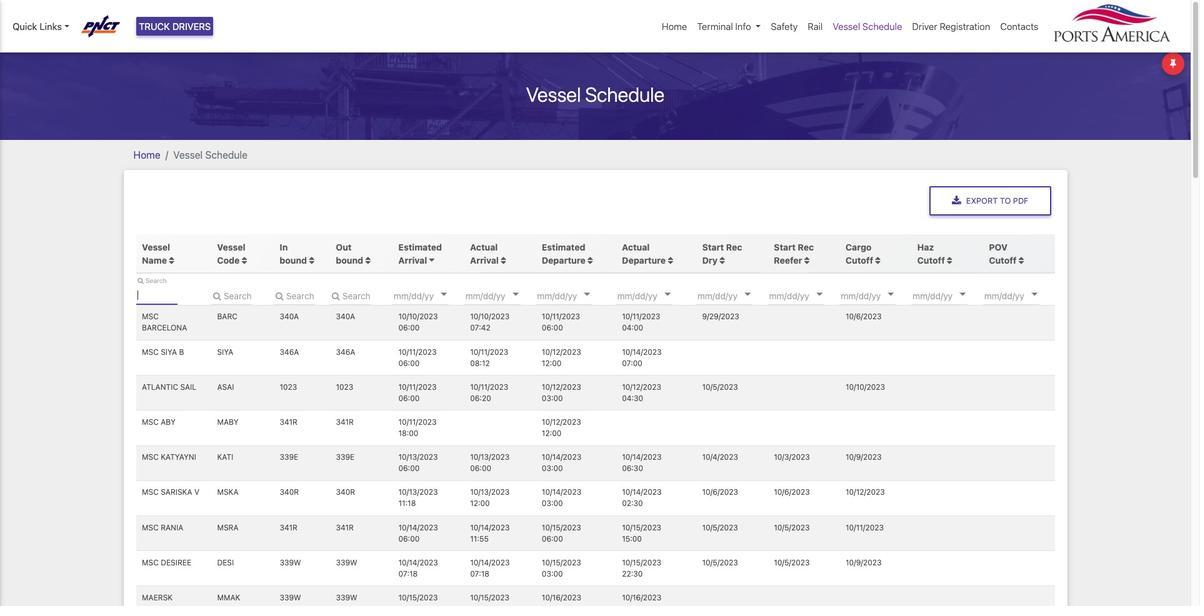 Task type: describe. For each thing, give the bounding box(es) containing it.
quick
[[13, 21, 37, 32]]

estimated for departure
[[542, 242, 585, 252]]

start for reefer
[[774, 242, 796, 252]]

rail
[[808, 21, 823, 32]]

2 vertical spatial schedule
[[205, 149, 248, 160]]

links
[[40, 21, 62, 32]]

atlantic sail
[[142, 382, 196, 392]]

2 10/14/2023 07:18 from the left
[[470, 558, 510, 579]]

10/14/2023 02:30
[[622, 488, 662, 508]]

0 vertical spatial home
[[662, 21, 687, 32]]

11:55
[[470, 534, 489, 544]]

10/12/2023 04:30
[[622, 382, 661, 403]]

1 346a from the left
[[280, 347, 299, 357]]

2 mm/dd/yy field from the left
[[464, 286, 539, 305]]

to
[[1000, 196, 1011, 205]]

rec for start rec dry
[[726, 242, 742, 252]]

quick links
[[13, 21, 62, 32]]

04:30
[[622, 394, 643, 403]]

actual for actual departure
[[622, 242, 650, 252]]

estimated for arrival
[[398, 242, 442, 252]]

8 mm/dd/yy field from the left
[[911, 286, 986, 305]]

1 1023 from the left
[[280, 382, 297, 392]]

arrival for estimated arrival
[[398, 255, 427, 265]]

10/12/2023 for 1023
[[542, 382, 581, 392]]

2 1023 from the left
[[336, 382, 353, 392]]

msc barcelona
[[142, 312, 187, 333]]

4 mm/dd/yy field from the left
[[616, 286, 691, 305]]

open calendar image for third mm/dd/yy field from right
[[888, 293, 894, 296]]

10/10/2023 for 06:00
[[398, 312, 438, 322]]

pov cutoff
[[989, 242, 1017, 265]]

terminal info link
[[692, 14, 766, 38]]

barc
[[217, 312, 237, 322]]

atlantic
[[142, 382, 178, 392]]

10/11/2023 08:12
[[470, 347, 508, 368]]

terminal
[[697, 21, 733, 32]]

rania
[[161, 523, 183, 532]]

export to pdf link
[[929, 186, 1051, 216]]

open calendar image for seventh mm/dd/yy field from the right
[[584, 293, 590, 296]]

msc siya b
[[142, 347, 184, 357]]

truck drivers
[[139, 21, 211, 32]]

maersk
[[142, 593, 173, 603]]

10/11/2023 06:00 for 10/11/2023 06:20
[[398, 382, 437, 403]]

3 mm/dd/yy field from the left
[[536, 286, 611, 305]]

10/12/2023 12:00 for 10/11/2023 18:00
[[542, 418, 581, 438]]

9/29/2023
[[702, 312, 739, 322]]

1 10/16/2023 from the left
[[542, 593, 581, 603]]

start rec reefer
[[774, 242, 814, 265]]

departure for estimated
[[542, 255, 586, 265]]

maby
[[217, 418, 238, 427]]

contacts link
[[995, 14, 1043, 38]]

2 340a from the left
[[336, 312, 355, 322]]

10/3/2023
[[774, 453, 810, 462]]

0 vertical spatial home link
[[657, 14, 692, 38]]

truck drivers link
[[136, 17, 213, 36]]

msc for msc barcelona
[[142, 312, 159, 322]]

open calendar image for eighth mm/dd/yy field from left
[[960, 293, 966, 296]]

terminal info
[[697, 21, 751, 32]]

10/15/2023 for 22:30
[[622, 558, 661, 567]]

msc katyayni
[[142, 453, 196, 462]]

msc for msc siya b
[[142, 347, 159, 357]]

1 10/14/2023 07:18 from the left
[[398, 558, 438, 579]]

1 horizontal spatial 10/6/2023
[[774, 488, 810, 497]]

msc for msc rania
[[142, 523, 159, 532]]

22:30
[[622, 569, 643, 579]]

desiree
[[161, 558, 191, 567]]

10/15/2023 03:00
[[542, 558, 581, 579]]

download image
[[952, 196, 961, 206]]

06:00 inside 10/14/2023 06:00
[[398, 534, 420, 544]]

12:00 for 10/11/2023 18:00
[[542, 429, 562, 438]]

5 mm/dd/yy field from the left
[[696, 286, 771, 305]]

7 mm/dd/yy field from the left
[[840, 286, 915, 305]]

msra
[[217, 523, 238, 532]]

1 339e from the left
[[280, 453, 298, 462]]

open calendar image for second mm/dd/yy field from the left
[[512, 293, 519, 296]]

04:00
[[622, 323, 643, 333]]

10/5/2023 for 10/15/2023 15:00
[[702, 523, 738, 532]]

msc sariska v
[[142, 488, 199, 497]]

open calendar image for fourth mm/dd/yy field
[[664, 293, 671, 296]]

10/11/2023 06:20
[[470, 382, 508, 403]]

sail
[[180, 382, 196, 392]]

11:18
[[398, 499, 416, 508]]

9 mm/dd/yy field from the left
[[983, 286, 1058, 305]]

10/4/2023
[[702, 453, 738, 462]]

02:30
[[622, 499, 643, 508]]

6 mm/dd/yy field from the left
[[768, 286, 843, 305]]

10/13/2023 12:00
[[470, 488, 510, 508]]

in
[[280, 242, 288, 252]]

haz
[[917, 242, 934, 252]]

1 340a from the left
[[280, 312, 299, 322]]

mmak
[[217, 593, 240, 603]]

aby
[[161, 418, 176, 427]]

maersk makatu
[[142, 593, 173, 606]]

open calendar image for fourth mm/dd/yy field from the right
[[816, 293, 822, 296]]

vessel name
[[142, 242, 170, 265]]

10/14/2023 07:00
[[622, 347, 662, 368]]

2 07:18 from the left
[[470, 569, 489, 579]]

10/11/2023 04:00
[[622, 312, 660, 333]]

1 horizontal spatial vessel schedule
[[526, 82, 664, 106]]

in bound
[[280, 242, 309, 265]]

actual departure
[[622, 242, 666, 265]]

10/13/2023 11:18
[[398, 488, 438, 508]]

estimated arrival
[[398, 242, 442, 265]]

10/15/2023 for 03:00
[[542, 558, 581, 567]]

10/13/2023 up 10/14/2023 11:55
[[470, 488, 510, 497]]

03:00 for 10/14/2023 07:18
[[542, 569, 563, 579]]

06:00 inside 10/10/2023 06:00
[[398, 323, 420, 333]]

2 346a from the left
[[336, 347, 355, 357]]

15:00
[[622, 534, 642, 544]]

driver
[[912, 21, 937, 32]]

actual arrival
[[470, 242, 499, 265]]

12:00 for 10/11/2023 06:00
[[542, 359, 562, 368]]

estimated departure
[[542, 242, 586, 265]]

msc aby
[[142, 418, 176, 427]]

out
[[336, 242, 352, 252]]

cutoff for haz
[[917, 255, 945, 265]]

10/15/2023 15:00
[[622, 523, 661, 544]]

sariska
[[161, 488, 192, 497]]

10/13/2023 down 18:00 on the bottom left of the page
[[398, 453, 438, 462]]

start rec dry
[[702, 242, 742, 265]]



Task type: vqa. For each thing, say whether or not it's contained in the screenshot.
the topmost THE PNCT
no



Task type: locate. For each thing, give the bounding box(es) containing it.
bound inside out bound
[[336, 255, 363, 265]]

cutoff for cargo
[[846, 255, 873, 265]]

1 vertical spatial home link
[[133, 149, 160, 160]]

bound for out
[[336, 255, 363, 265]]

msc for msc sariska v
[[142, 488, 159, 497]]

driver registration
[[912, 21, 990, 32]]

10/11/2023 06:00 for 10/11/2023 08:12
[[398, 347, 437, 368]]

open calendar image for ninth mm/dd/yy field from right
[[441, 293, 447, 296]]

mm/dd/yy field down 'haz cutoff' in the top right of the page
[[911, 286, 986, 305]]

mm/dd/yy field down the pov cutoff
[[983, 286, 1058, 305]]

1 start from the left
[[702, 242, 724, 252]]

1 horizontal spatial open calendar image
[[960, 293, 966, 296]]

10/12/2023 12:00 down 10/12/2023 03:00
[[542, 418, 581, 438]]

10/16/2023 down 10/15/2023 03:00
[[542, 593, 581, 603]]

msc desiree
[[142, 558, 191, 567]]

08:12
[[470, 359, 490, 368]]

2 horizontal spatial open calendar image
[[1031, 293, 1038, 296]]

start for dry
[[702, 242, 724, 252]]

10/10/2023
[[398, 312, 438, 322], [470, 312, 510, 322], [846, 382, 885, 392]]

10/12/2023 12:00 for 10/11/2023 06:00
[[542, 347, 581, 368]]

0 vertical spatial schedule
[[863, 21, 902, 32]]

msc
[[142, 312, 159, 322], [142, 347, 159, 357], [142, 418, 159, 427], [142, 453, 159, 462], [142, 488, 159, 497], [142, 523, 159, 532], [142, 558, 159, 567]]

mm/dd/yy field down cargo cutoff
[[840, 286, 915, 305]]

code
[[217, 255, 240, 265]]

0 horizontal spatial departure
[[542, 255, 586, 265]]

1 vertical spatial schedule
[[585, 82, 664, 106]]

03:00 for 10/13/2023 06:00
[[542, 464, 563, 473]]

arrival for actual arrival
[[470, 255, 499, 265]]

export
[[966, 196, 998, 205]]

10/15/2023 for 15:00
[[622, 523, 661, 532]]

vessel schedule
[[833, 21, 902, 32], [526, 82, 664, 106], [173, 149, 248, 160]]

barcelona
[[142, 323, 187, 333]]

10/12/2023 for 346a
[[542, 347, 581, 357]]

12:00 up 10/14/2023 11:55
[[470, 499, 490, 508]]

mska
[[217, 488, 238, 497]]

start up reefer
[[774, 242, 796, 252]]

1 07:18 from the left
[[398, 569, 418, 579]]

1 open calendar image from the left
[[744, 293, 751, 296]]

actual inside the actual departure
[[622, 242, 650, 252]]

asai
[[217, 382, 234, 392]]

06:20
[[470, 394, 491, 403]]

4 open calendar image from the left
[[664, 293, 671, 296]]

desi
[[217, 558, 234, 567]]

katyayni
[[161, 453, 196, 462]]

1 10/13/2023 06:00 from the left
[[398, 453, 438, 473]]

reefer
[[774, 255, 802, 265]]

2 10/13/2023 06:00 from the left
[[470, 453, 510, 473]]

0 horizontal spatial siya
[[161, 347, 177, 357]]

3 03:00 from the top
[[542, 499, 563, 508]]

home link
[[657, 14, 692, 38], [133, 149, 160, 160]]

1 340r from the left
[[280, 488, 299, 497]]

rec for start rec reefer
[[798, 242, 814, 252]]

siya left b
[[161, 347, 177, 357]]

340a
[[280, 312, 299, 322], [336, 312, 355, 322]]

10/13/2023
[[398, 453, 438, 462], [470, 453, 510, 462], [398, 488, 438, 497], [470, 488, 510, 497]]

10/14/2023 03:00 for 10/13/2023 06:00
[[542, 453, 581, 473]]

estimated inside estimated departure
[[542, 242, 585, 252]]

1 horizontal spatial 1023
[[336, 382, 353, 392]]

msc left katyayni
[[142, 453, 159, 462]]

truck
[[139, 21, 170, 32]]

1 vertical spatial home
[[133, 149, 160, 160]]

siya
[[161, 347, 177, 357], [217, 347, 233, 357]]

mm/dd/yy field
[[392, 286, 467, 305], [464, 286, 539, 305], [536, 286, 611, 305], [616, 286, 691, 305], [696, 286, 771, 305], [768, 286, 843, 305], [840, 286, 915, 305], [911, 286, 986, 305], [983, 286, 1058, 305]]

mm/dd/yy field up 9/29/2023
[[696, 286, 771, 305]]

3 cutoff from the left
[[989, 255, 1017, 265]]

0 horizontal spatial 10/13/2023 06:00
[[398, 453, 438, 473]]

0 horizontal spatial 07:18
[[398, 569, 418, 579]]

1 horizontal spatial 346a
[[336, 347, 355, 357]]

10/14/2023 11:55
[[470, 523, 510, 544]]

0 horizontal spatial start
[[702, 242, 724, 252]]

1 msc from the top
[[142, 312, 159, 322]]

0 horizontal spatial rec
[[726, 242, 742, 252]]

10/13/2023 06:00 down 18:00 on the bottom left of the page
[[398, 453, 438, 473]]

export to pdf
[[966, 196, 1028, 205]]

bound down the in
[[280, 255, 307, 265]]

10/9/2023 for 10/3/2023
[[846, 453, 882, 462]]

0 horizontal spatial arrival
[[398, 255, 427, 265]]

10/15/2023 22:30
[[622, 558, 661, 579]]

03:00 inside 10/12/2023 03:00
[[542, 394, 563, 403]]

10/16/2023
[[542, 593, 581, 603], [622, 593, 662, 603]]

1 departure from the left
[[542, 255, 586, 265]]

1 horizontal spatial schedule
[[585, 82, 664, 106]]

2 horizontal spatial cutoff
[[989, 255, 1017, 265]]

1 horizontal spatial estimated
[[542, 242, 585, 252]]

0 horizontal spatial 1023
[[280, 382, 297, 392]]

10/14/2023 06:30
[[622, 453, 662, 473]]

2 actual from the left
[[622, 242, 650, 252]]

2 vertical spatial 10/11/2023 06:00
[[398, 382, 437, 403]]

1 horizontal spatial departure
[[622, 255, 666, 265]]

open calendar image
[[441, 293, 447, 296], [512, 293, 519, 296], [584, 293, 590, 296], [664, 293, 671, 296], [816, 293, 822, 296], [888, 293, 894, 296]]

4 03:00 from the top
[[542, 569, 563, 579]]

mm/dd/yy field down estimated departure at the left top of the page
[[536, 286, 611, 305]]

2 vertical spatial vessel schedule
[[173, 149, 248, 160]]

rec left start rec reefer
[[726, 242, 742, 252]]

msc left "sariska"
[[142, 488, 159, 497]]

2 horizontal spatial 10/6/2023
[[846, 312, 882, 322]]

10/12/2023 12:00
[[542, 347, 581, 368], [542, 418, 581, 438]]

0 vertical spatial 12:00
[[542, 359, 562, 368]]

2 arrival from the left
[[470, 255, 499, 265]]

2 open calendar image from the left
[[960, 293, 966, 296]]

1 vertical spatial 10/14/2023 03:00
[[542, 488, 581, 508]]

estimated
[[398, 242, 442, 252], [542, 242, 585, 252]]

12:00 down 10/12/2023 03:00
[[542, 429, 562, 438]]

10/10/2023 07:42
[[470, 312, 510, 333]]

3 open calendar image from the left
[[1031, 293, 1038, 296]]

1 horizontal spatial 10/14/2023 07:18
[[470, 558, 510, 579]]

arrival inside estimated arrival
[[398, 255, 427, 265]]

rec inside start rec dry
[[726, 242, 742, 252]]

10/16/2023 down 22:30
[[622, 593, 662, 603]]

mm/dd/yy field up 10/10/2023 06:00
[[392, 286, 467, 305]]

1 horizontal spatial 340r
[[336, 488, 355, 497]]

2 rec from the left
[[798, 242, 814, 252]]

2 horizontal spatial schedule
[[863, 21, 902, 32]]

12:00
[[542, 359, 562, 368], [542, 429, 562, 438], [470, 499, 490, 508]]

346a
[[280, 347, 299, 357], [336, 347, 355, 357]]

2 340r from the left
[[336, 488, 355, 497]]

actual for actual arrival
[[470, 242, 498, 252]]

10/13/2023 up 10/13/2023 12:00
[[470, 453, 510, 462]]

1 10/9/2023 from the top
[[846, 453, 882, 462]]

bound for in
[[280, 255, 307, 265]]

0 horizontal spatial 346a
[[280, 347, 299, 357]]

1 horizontal spatial 10/10/2023
[[470, 312, 510, 322]]

mm/dd/yy field down reefer
[[768, 286, 843, 305]]

1 mm/dd/yy field from the left
[[392, 286, 467, 305]]

bound down out
[[336, 255, 363, 265]]

2 cutoff from the left
[[917, 255, 945, 265]]

0 horizontal spatial 339e
[[280, 453, 298, 462]]

5 open calendar image from the left
[[816, 293, 822, 296]]

06:00 inside 10/15/2023 06:00
[[542, 534, 563, 544]]

2 10/14/2023 03:00 from the top
[[542, 488, 581, 508]]

0 horizontal spatial actual
[[470, 242, 498, 252]]

driver registration link
[[907, 14, 995, 38]]

mm/dd/yy field up the 10/11/2023 04:00
[[616, 286, 691, 305]]

1 siya from the left
[[161, 347, 177, 357]]

msc rania
[[142, 523, 183, 532]]

msc inside msc barcelona
[[142, 312, 159, 322]]

0 horizontal spatial open calendar image
[[744, 293, 751, 296]]

0 vertical spatial 10/11/2023 06:00
[[542, 312, 580, 333]]

341r
[[280, 418, 297, 427], [336, 418, 354, 427], [280, 523, 297, 532], [336, 523, 354, 532]]

msc left aby
[[142, 418, 159, 427]]

2 horizontal spatial vessel schedule
[[833, 21, 902, 32]]

0 horizontal spatial 10/16/2023
[[542, 593, 581, 603]]

rec inside start rec reefer
[[798, 242, 814, 252]]

0 horizontal spatial 10/14/2023 07:18
[[398, 558, 438, 579]]

departure for actual
[[622, 255, 666, 265]]

0 horizontal spatial 340r
[[280, 488, 299, 497]]

1 horizontal spatial 339e
[[336, 453, 355, 462]]

10/12/2023 12:00 up 10/12/2023 03:00
[[542, 347, 581, 368]]

0 vertical spatial 10/9/2023
[[846, 453, 882, 462]]

2 start from the left
[[774, 242, 796, 252]]

2 departure from the left
[[622, 255, 666, 265]]

0 vertical spatial 10/14/2023 03:00
[[542, 453, 581, 473]]

10/12/2023
[[542, 347, 581, 357], [542, 382, 581, 392], [622, 382, 661, 392], [542, 418, 581, 427], [846, 488, 885, 497]]

10/5/2023 for 10/15/2023 22:30
[[702, 558, 738, 567]]

pdf
[[1013, 196, 1028, 205]]

1 horizontal spatial start
[[774, 242, 796, 252]]

0 horizontal spatial bound
[[280, 255, 307, 265]]

contacts
[[1000, 21, 1038, 32]]

0 horizontal spatial vessel schedule
[[173, 149, 248, 160]]

2 siya from the left
[[217, 347, 233, 357]]

vessel code
[[217, 242, 245, 265]]

open calendar image for fifth mm/dd/yy field from the right
[[744, 293, 751, 296]]

2 03:00 from the top
[[542, 464, 563, 473]]

10/14/2023 03:00
[[542, 453, 581, 473], [542, 488, 581, 508]]

1 arrival from the left
[[398, 255, 427, 265]]

12:00 inside 10/13/2023 12:00
[[470, 499, 490, 508]]

03:00 for 10/11/2023 06:20
[[542, 394, 563, 403]]

06:00
[[398, 323, 420, 333], [542, 323, 563, 333], [398, 359, 420, 368], [398, 394, 420, 403], [398, 464, 420, 473], [470, 464, 491, 473], [398, 534, 420, 544], [542, 534, 563, 544]]

0 vertical spatial 10/12/2023 12:00
[[542, 347, 581, 368]]

schedule
[[863, 21, 902, 32], [585, 82, 664, 106], [205, 149, 248, 160]]

2 horizontal spatial 10/10/2023
[[846, 382, 885, 392]]

actual inside the actual arrival
[[470, 242, 498, 252]]

cutoff for pov
[[989, 255, 1017, 265]]

1 horizontal spatial 10/13/2023 06:00
[[470, 453, 510, 473]]

1 open calendar image from the left
[[441, 293, 447, 296]]

1 horizontal spatial home link
[[657, 14, 692, 38]]

5 msc from the top
[[142, 488, 159, 497]]

msc left rania
[[142, 523, 159, 532]]

10/14/2023 07:18
[[398, 558, 438, 579], [470, 558, 510, 579]]

2 339e from the left
[[336, 453, 355, 462]]

1 horizontal spatial arrival
[[470, 255, 499, 265]]

7 msc from the top
[[142, 558, 159, 567]]

bound
[[280, 255, 307, 265], [336, 255, 363, 265]]

1 10/14/2023 03:00 from the top
[[542, 453, 581, 473]]

2 open calendar image from the left
[[512, 293, 519, 296]]

2 10/9/2023 from the top
[[846, 558, 882, 567]]

4 msc from the top
[[142, 453, 159, 462]]

1 10/12/2023 12:00 from the top
[[542, 347, 581, 368]]

07:00
[[622, 359, 642, 368]]

340r
[[280, 488, 299, 497], [336, 488, 355, 497]]

cargo cutoff
[[846, 242, 873, 265]]

1 horizontal spatial 07:18
[[470, 569, 489, 579]]

1 horizontal spatial siya
[[217, 347, 233, 357]]

mm/dd/yy field up 10/10/2023 07:42
[[464, 286, 539, 305]]

msc for msc desiree
[[142, 558, 159, 567]]

10/14/2023 03:00 for 10/13/2023 12:00
[[542, 488, 581, 508]]

1 horizontal spatial home
[[662, 21, 687, 32]]

1 vertical spatial 10/9/2023
[[846, 558, 882, 567]]

0 horizontal spatial cutoff
[[846, 255, 873, 265]]

2 msc from the top
[[142, 347, 159, 357]]

rail link
[[803, 14, 828, 38]]

0 horizontal spatial home link
[[133, 149, 160, 160]]

1 cutoff from the left
[[846, 255, 873, 265]]

registration
[[940, 21, 990, 32]]

pov
[[989, 242, 1008, 252]]

1 horizontal spatial cutoff
[[917, 255, 945, 265]]

339e
[[280, 453, 298, 462], [336, 453, 355, 462]]

10/5/2023 for 10/12/2023 04:30
[[702, 382, 738, 392]]

10/14/2023 06:00
[[398, 523, 438, 544]]

03:00 for 10/13/2023 12:00
[[542, 499, 563, 508]]

None field
[[136, 286, 177, 305], [211, 286, 252, 305], [274, 286, 315, 305], [330, 286, 371, 305], [136, 286, 177, 305], [211, 286, 252, 305], [274, 286, 315, 305], [330, 286, 371, 305]]

0 horizontal spatial 10/10/2023
[[398, 312, 438, 322]]

07:18 down 11:55
[[470, 569, 489, 579]]

10/15/2023 for 06:00
[[542, 523, 581, 532]]

10/13/2023 up 11:18
[[398, 488, 438, 497]]

18:00
[[398, 429, 418, 438]]

siya up the asai at the bottom left
[[217, 347, 233, 357]]

cargo
[[846, 242, 872, 252]]

1 bound from the left
[[280, 255, 307, 265]]

10/10/2023 06:00
[[398, 312, 438, 333]]

3 msc from the top
[[142, 418, 159, 427]]

10/10/2023 for 07:42
[[470, 312, 510, 322]]

safety
[[771, 21, 798, 32]]

1 estimated from the left
[[398, 242, 442, 252]]

1 03:00 from the top
[[542, 394, 563, 403]]

cutoff down cargo
[[846, 255, 873, 265]]

1 vertical spatial 10/11/2023 06:00
[[398, 347, 437, 368]]

10/14/2023 07:18 down 10/14/2023 06:00
[[398, 558, 438, 579]]

03:00 inside 10/15/2023 03:00
[[542, 569, 563, 579]]

1 actual from the left
[[470, 242, 498, 252]]

msc left desiree
[[142, 558, 159, 567]]

arrival
[[398, 255, 427, 265], [470, 255, 499, 265]]

actual
[[470, 242, 498, 252], [622, 242, 650, 252]]

rec up reefer
[[798, 242, 814, 252]]

msc for msc katyayni
[[142, 453, 159, 462]]

2 vertical spatial 12:00
[[470, 499, 490, 508]]

06:30
[[622, 464, 643, 473]]

0 horizontal spatial schedule
[[205, 149, 248, 160]]

1 rec from the left
[[726, 242, 742, 252]]

3 open calendar image from the left
[[584, 293, 590, 296]]

safety link
[[766, 14, 803, 38]]

dry
[[702, 255, 718, 265]]

2 estimated from the left
[[542, 242, 585, 252]]

1 horizontal spatial 340a
[[336, 312, 355, 322]]

10/15/2023
[[542, 523, 581, 532], [622, 523, 661, 532], [542, 558, 581, 567], [622, 558, 661, 567], [398, 593, 438, 603], [470, 593, 509, 603]]

haz cutoff
[[917, 242, 945, 265]]

1 horizontal spatial 10/16/2023
[[622, 593, 662, 603]]

12:00 up 10/12/2023 03:00
[[542, 359, 562, 368]]

07:18 down 10/14/2023 06:00
[[398, 569, 418, 579]]

out bound
[[336, 242, 365, 265]]

1 vertical spatial 10/12/2023 12:00
[[542, 418, 581, 438]]

10/15/2023 06:00
[[542, 523, 581, 544]]

open calendar image
[[744, 293, 751, 296], [960, 293, 966, 296], [1031, 293, 1038, 296]]

0 vertical spatial vessel schedule
[[833, 21, 902, 32]]

6 open calendar image from the left
[[888, 293, 894, 296]]

2 10/12/2023 12:00 from the top
[[542, 418, 581, 438]]

rec
[[726, 242, 742, 252], [798, 242, 814, 252]]

0 horizontal spatial estimated
[[398, 242, 442, 252]]

msc up barcelona
[[142, 312, 159, 322]]

1 horizontal spatial actual
[[622, 242, 650, 252]]

1 vertical spatial vessel schedule
[[526, 82, 664, 106]]

drivers
[[172, 21, 211, 32]]

start inside start rec reefer
[[774, 242, 796, 252]]

1 vertical spatial 12:00
[[542, 429, 562, 438]]

0 horizontal spatial home
[[133, 149, 160, 160]]

0 horizontal spatial 340a
[[280, 312, 299, 322]]

10/14/2023 07:18 down 11:55
[[470, 558, 510, 579]]

10/13/2023 06:00 up 10/13/2023 12:00
[[470, 453, 510, 473]]

10/12/2023 03:00
[[542, 382, 581, 403]]

vessel schedule link
[[828, 14, 907, 38]]

1 horizontal spatial rec
[[798, 242, 814, 252]]

start up dry
[[702, 242, 724, 252]]

10/9/2023 for 10/5/2023
[[846, 558, 882, 567]]

2 bound from the left
[[336, 255, 363, 265]]

open calendar image for 1st mm/dd/yy field from right
[[1031, 293, 1038, 296]]

v
[[194, 488, 199, 497]]

6 msc from the top
[[142, 523, 159, 532]]

cutoff down pov
[[989, 255, 1017, 265]]

bound inside in bound
[[280, 255, 307, 265]]

10/12/2023 for 341r
[[542, 418, 581, 427]]

2 10/16/2023 from the left
[[622, 593, 662, 603]]

name
[[142, 255, 167, 265]]

1 horizontal spatial bound
[[336, 255, 363, 265]]

cutoff down haz
[[917, 255, 945, 265]]

0 horizontal spatial 10/6/2023
[[702, 488, 738, 497]]

msc down barcelona
[[142, 347, 159, 357]]

start inside start rec dry
[[702, 242, 724, 252]]

msc for msc aby
[[142, 418, 159, 427]]



